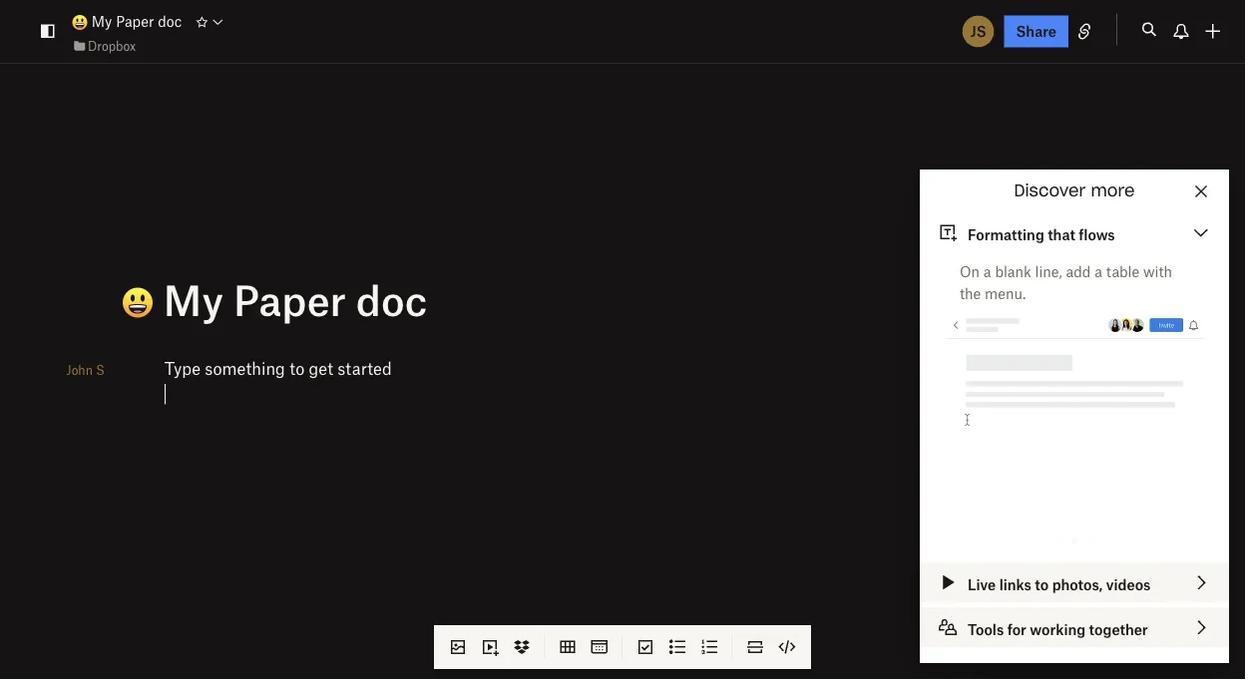 Task type: describe. For each thing, give the bounding box(es) containing it.
tools for working together
[[968, 621, 1148, 638]]

formatting that flows link
[[920, 213, 1229, 252]]

js
[[970, 22, 986, 40]]

live
[[968, 576, 996, 593]]

updated
[[979, 639, 1036, 656]]

9
[[1040, 639, 1049, 656]]

doc inside my paper doc link
[[158, 13, 182, 30]]

videos
[[1106, 576, 1151, 593]]

to for get
[[290, 358, 305, 379]]

live links to photos, videos button
[[920, 563, 1229, 603]]

overlay image
[[927, 413, 945, 431]]

share button
[[1004, 15, 1069, 47]]

photos,
[[1052, 576, 1103, 593]]

type
[[164, 358, 201, 379]]

together
[[1089, 621, 1148, 638]]

formatting that flows
[[968, 225, 1115, 243]]

flows
[[1079, 225, 1115, 243]]

get
[[309, 358, 333, 379]]

formatting that flows button
[[920, 213, 1229, 252]]

1 vertical spatial my paper doc
[[153, 274, 427, 325]]

my paper doc link
[[72, 10, 182, 33]]

heading containing my paper doc
[[79, 274, 908, 328]]

1 horizontal spatial doc
[[356, 274, 427, 325]]

more
[[1091, 183, 1135, 199]]

to for photos,
[[1035, 576, 1049, 593]]

previous image
[[927, 413, 945, 431]]

paper inside my paper doc link
[[116, 13, 154, 30]]

0 horizontal spatial my
[[92, 13, 112, 30]]

grinning face with big eyes image
[[72, 14, 88, 30]]



Task type: vqa. For each thing, say whether or not it's contained in the screenshot.
bottommost the to
yes



Task type: locate. For each thing, give the bounding box(es) containing it.
my up type
[[163, 274, 224, 325]]

heading
[[79, 274, 908, 328]]

tools
[[968, 621, 1004, 638]]

to left get
[[290, 358, 305, 379]]

links
[[999, 576, 1032, 593]]

paper
[[116, 13, 154, 30], [234, 274, 346, 325]]

dropbox
[[88, 38, 136, 53]]

0 vertical spatial my paper doc
[[88, 13, 182, 30]]

tools for working together button
[[920, 608, 1229, 647]]

0 horizontal spatial doc
[[158, 13, 182, 30]]

on
[[960, 262, 980, 280]]

for
[[1007, 621, 1026, 638]]

a
[[984, 262, 991, 280], [1095, 262, 1102, 280]]

menu.
[[985, 284, 1026, 302]]

my paper doc
[[88, 13, 182, 30], [153, 274, 427, 325]]

blank
[[995, 262, 1031, 280]]

0 vertical spatial doc
[[158, 13, 182, 30]]

1 horizontal spatial my
[[163, 274, 224, 325]]

1 horizontal spatial paper
[[234, 274, 346, 325]]

on a blank line, add a table with the menu.
[[960, 262, 1172, 302]]

share
[[1016, 22, 1057, 40]]

started
[[338, 358, 392, 379]]

discover
[[1014, 183, 1086, 199]]

a right add at the top of page
[[1095, 262, 1102, 280]]

live links to photos, videos link
[[920, 563, 1229, 603]]

js button
[[960, 13, 996, 49]]

1 vertical spatial doc
[[356, 274, 427, 325]]

live links to photos, videos
[[968, 576, 1151, 593]]

0 horizontal spatial to
[[290, 358, 305, 379]]

1 a from the left
[[984, 262, 991, 280]]

a right on
[[984, 262, 991, 280]]

0 horizontal spatial paper
[[116, 13, 154, 30]]

something
[[205, 358, 285, 379]]

line,
[[1035, 262, 1062, 280]]

paper up type something to get started
[[234, 274, 346, 325]]

to right links
[[1035, 576, 1049, 593]]

dropbox link
[[72, 36, 136, 56]]

doc right grinning face with big eyes icon at the top left of the page
[[158, 13, 182, 30]]

😃
[[79, 277, 119, 328]]

my right grinning face with big eyes icon at the top left of the page
[[92, 13, 112, 30]]

1 horizontal spatial a
[[1095, 262, 1102, 280]]

my paper doc up type something to get started
[[153, 274, 427, 325]]

with
[[1143, 262, 1172, 280]]

1 vertical spatial to
[[1035, 576, 1049, 593]]

type something to get started
[[164, 358, 392, 379]]

0 vertical spatial my
[[92, 13, 112, 30]]

table
[[1106, 262, 1139, 280]]

the
[[960, 284, 981, 302]]

1 vertical spatial my
[[163, 274, 224, 325]]

to
[[290, 358, 305, 379], [1035, 576, 1049, 593]]

1 vertical spatial paper
[[234, 274, 346, 325]]

formatting
[[968, 225, 1044, 243]]

0 vertical spatial paper
[[116, 13, 154, 30]]

working
[[1030, 621, 1086, 638]]

seconds
[[1053, 639, 1107, 656]]

to inside popup button
[[1035, 576, 1049, 593]]

add
[[1066, 262, 1091, 280]]

ago
[[1111, 639, 1135, 656]]

doc up started
[[356, 274, 427, 325]]

my
[[92, 13, 112, 30], [163, 274, 224, 325]]

0 horizontal spatial a
[[984, 262, 991, 280]]

updated 9 seconds ago
[[979, 639, 1135, 656]]

tools for working together link
[[920, 608, 1229, 647]]

my paper doc up dropbox
[[88, 13, 182, 30]]

2 a from the left
[[1095, 262, 1102, 280]]

discover more
[[1014, 183, 1135, 199]]

0 vertical spatial to
[[290, 358, 305, 379]]

1 horizontal spatial to
[[1035, 576, 1049, 593]]

doc
[[158, 13, 182, 30], [356, 274, 427, 325]]

that
[[1048, 225, 1075, 243]]

paper up dropbox
[[116, 13, 154, 30]]



